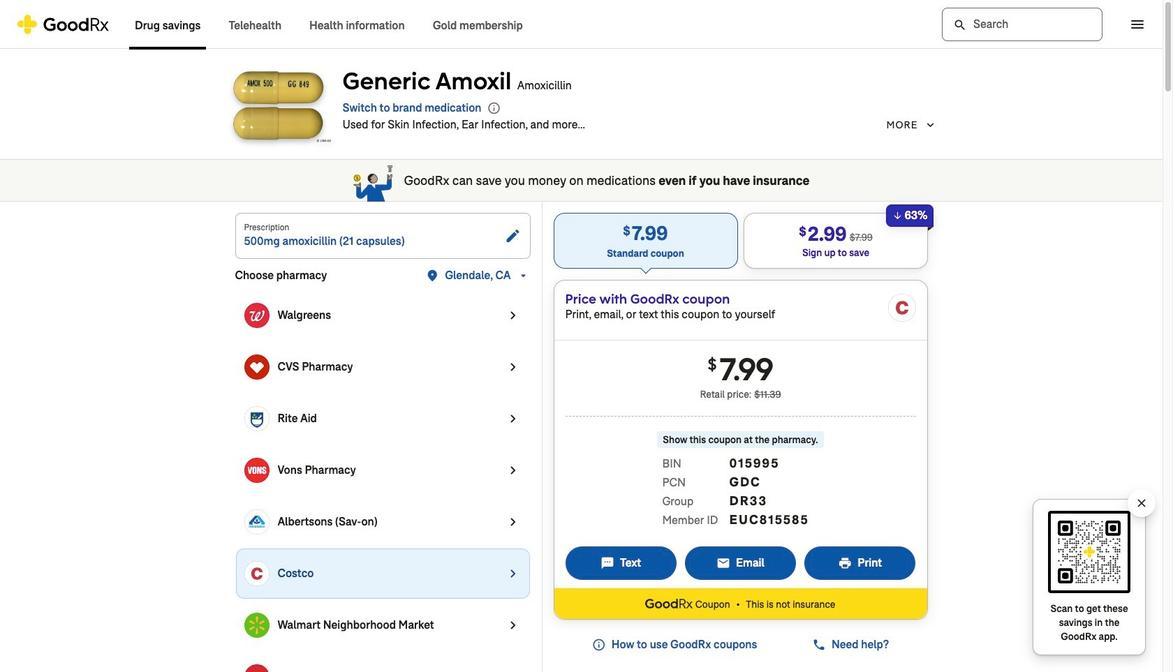 Task type: locate. For each thing, give the bounding box(es) containing it.
dialog
[[0, 0, 1174, 673]]

rite aid pharmacy logo image
[[244, 407, 269, 432]]

drug info region
[[343, 66, 938, 139]]

None search field
[[942, 7, 1103, 41]]

Search text field
[[942, 7, 1103, 41]]

vons pharmacy pharmacy logo image
[[244, 458, 269, 484]]

amoxil content main content
[[0, 49, 1163, 673]]

cvs pharmacy pharmacy logo image
[[244, 355, 269, 380]]

goodrx word mark logo image
[[646, 598, 693, 611]]

amoxicillin coupon - amoxicillin 500mg capsule image
[[225, 68, 331, 143]]

goodrx yellow cross logo image
[[17, 14, 110, 34]]

walgreens pharmacy logo image
[[244, 303, 269, 329]]



Task type: vqa. For each thing, say whether or not it's contained in the screenshot.
the Rite Aid pharmacy logo
yes



Task type: describe. For each thing, give the bounding box(es) containing it.
price savings banner image
[[353, 157, 393, 218]]

logo of costco image
[[888, 294, 916, 322]]

albertsons (sav-on) pharmacy logo image
[[244, 510, 269, 535]]

walmart neighborhood market pharmacy logo image
[[244, 614, 269, 639]]

costco pharmacy logo image
[[244, 562, 269, 587]]

ralphs pharmacy logo image
[[244, 665, 269, 673]]



